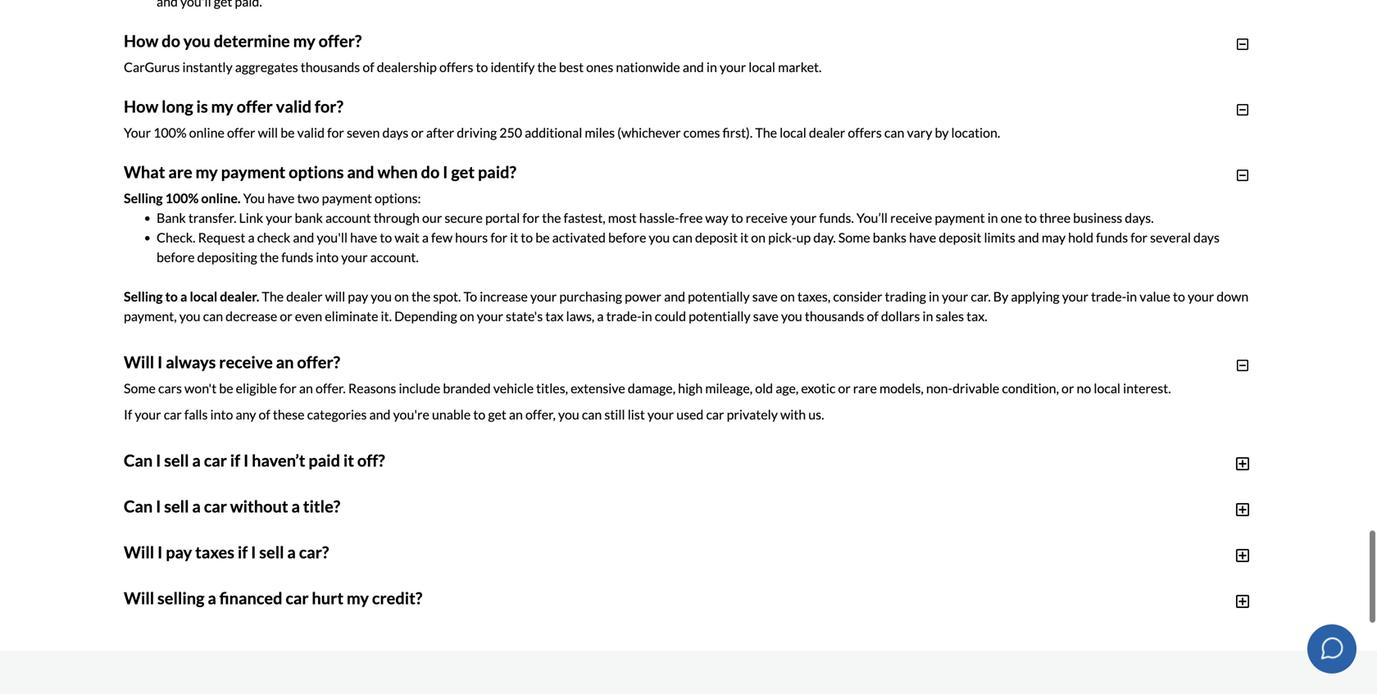 Task type: vqa. For each thing, say whether or not it's contained in the screenshot.
save
yes



Task type: locate. For each thing, give the bounding box(es) containing it.
1 vertical spatial lender.
[[989, 616, 1028, 632]]

open chat window image
[[1319, 635, 1345, 661]]

any down eligible
[[236, 406, 256, 422]]

payments
[[506, 636, 562, 652], [1009, 656, 1065, 672]]

dealer
[[809, 124, 845, 140], [286, 288, 323, 304], [378, 544, 415, 560]]

car
[[436, 643, 456, 659]]

before down 'hassle-'
[[608, 229, 646, 245]]

link
[[239, 210, 263, 226]]

to inside the how do you determine my offer? cargurus instantly aggregates thousands of dealership offers to identify the best ones nationwide and in your local market.
[[476, 59, 488, 75]]

lien
[[1167, 544, 1187, 560]]

you, inside the if you've accepted an 100% online offer from cargurus and the offer is greater than the amount you owe on your car loan, we'll pay off your loan and send you the difference. if your offer is less than the amount you owe, you'll need to either pay off your loan before we can pay you, or pay us the difference before we can pay your lender. if you sell your car to a local dealer, the dealer will guide you through the loan settling process as part of the sale or the purchase of your next vehicle. if you're selling to an individual, you'll need to settle the outstanding auto loan with the lender, who in turn will then release the car's title (assuming they hold it—this varies by state). please note: calculating the amount you owe on your car loan isn't as simple as multiplying your monthly payment by the number of months remaining on your loan. contact your lending institution and request a payout amount to determine the exact amount. then settle that amount before selling your car.
[[626, 524, 650, 540]]

0 horizontal spatial other
[[570, 656, 602, 672]]

some down funds.
[[838, 229, 870, 245]]

2 vertical spatial from
[[158, 590, 186, 606]]

you'll down dealer,
[[338, 564, 368, 580]]

consider inside the dealer will pay you on the spot. to increase your purchasing power and potentially save on taxes, consider trading in your car. by applying your trade-in value to your down payment, you can decrease or even eliminate it. depending on your state's tax laws, a trade-in could potentially save you thousands of dollars in sales tax.
[[833, 288, 882, 304]]

we up title.there
[[561, 524, 578, 540]]

1 horizontal spatial such
[[1016, 544, 1042, 560]]

0 vertical spatial for
[[926, 610, 946, 626]]

taxes
[[195, 543, 234, 562], [280, 570, 310, 586]]

can i sell a car without a title? in most states, no. rules around car titles vary by state, but—generally speaking—if you've lost your vehicle's title, it should be possible to obtain a replacement by contacting your state's department of motor vehicles (dmv). note: obtaining a new title invalidates a car's old title.there are other reasons why you might not be in possession of your car's title, such as if the car still has a lien against it, or if it was bought from a previous owner that didn't have the title. our guide to
[[124, 497, 1245, 580]]

1 vertical spatial options
[[604, 656, 647, 672]]

trade
[[378, 643, 411, 659]]

car's up (assuming
[[958, 544, 985, 560]]

other down lost
[[631, 544, 663, 560]]

0 horizontal spatial through
[[374, 210, 420, 226]]

purchase
[[826, 544, 879, 560]]

100% inside the if you've accepted an 100% online offer from cargurus and the offer is greater than the amount you owe on your car loan, we'll pay off your loan and send you the difference. if your offer is less than the amount you owe, you'll need to either pay off your loan before we can pay you, or pay us the difference before we can pay your lender. if you sell your car to a local dealer, the dealer will guide you through the loan settling process as part of the sale or the purchase of your next vehicle. if you're selling to an individual, you'll need to settle the outstanding auto loan with the lender, who in turn will then release the car's title (assuming they hold it—this varies by state). please note: calculating the amount you owe on your car loan isn't as simple as multiplying your monthly payment by the number of months remaining on your loan. contact your lending institution and request a payout amount to determine the exact amount. then settle that amount before selling your car.
[[279, 505, 312, 521]]

when
[[377, 162, 418, 182], [359, 570, 391, 586], [382, 610, 414, 626]]

2 deposit from the left
[[939, 229, 982, 245]]

won't
[[1182, 636, 1214, 652]]

in right the (and
[[686, 570, 697, 586]]

options inside will selling a financed car hurt my credit? if you're worried that selling a financed car might hurt your credit, the important point to consider is whether you can settle your debt as agreed with the lender. contact your lender and ask for your payoff balance, which is a figure based on the remainder of the loan payments plus accompanying interest and fees. if you can sell your car and settle the payoff loan with the lender, then it won't hurt your credit. if you sell your car but still can't meet the payoff balance, there are other options open to you, such as refinancing the remaining balance to make payments smaller. doing this shouldn't hurt your credit because you'll still be paying the loan back in full.
[[604, 656, 647, 672]]

1 vertical spatial payments
[[1009, 656, 1065, 672]]

is inside will i pay taxes if i sell a car? the rules and laws on what taxes you pay when selling your car to a private party vary by state (and in some cases even by city). the most important thing to know is that you only pay tax on any profit made from the car sale. if you sell a car for less than you paid for, there's no sales tax. however, if you sell your car for more money than you paid for it, the internal revenue services (irs) considers that a capital gain, and you'll need to report it when you file your federal and state income taxes. only then will you know if you owe any taxes. for more information, read out full guide:
[[1040, 570, 1049, 586]]

in inside the how do you determine my offer? cargurus instantly aggregates thousands of dealership offers to identify the best ones nationwide and in your local market.
[[707, 59, 717, 75]]

rules
[[148, 570, 177, 586]]

of left these
[[259, 406, 270, 422]]

1 vertical spatial other
[[570, 656, 602, 672]]

read
[[1054, 610, 1080, 626]]

and down reasons
[[369, 406, 391, 422]]

loan down credit,
[[479, 636, 504, 652]]

exact
[[608, 603, 639, 619]]

1 selling from the top
[[124, 190, 163, 206]]

you,
[[626, 524, 650, 540], [696, 656, 720, 672]]

sell inside can i sell a car without a title? in most states, no. rules around car titles vary by state, but—generally speaking—if you've lost your vehicle's title, it should be possible to obtain a replacement by contacting your state's department of motor vehicles (dmv). note: obtaining a new title invalidates a car's old title.there are other reasons why you might not be in possession of your car's title, such as if the car still has a lien against it, or if it was bought from a previous owner that didn't have the title. our guide to
[[164, 497, 189, 516]]

.
[[561, 643, 564, 659]]

consider right taxes,
[[833, 288, 882, 304]]

it, down thing
[[957, 590, 968, 606]]

receive up eligible
[[219, 352, 273, 372]]

plus
[[565, 636, 588, 652]]

250
[[499, 124, 522, 140]]

some
[[838, 229, 870, 245], [124, 380, 156, 396]]

old left age,
[[755, 380, 773, 396]]

1 vertical spatial cargurus
[[413, 505, 469, 521]]

1 horizontal spatial other
[[631, 544, 663, 560]]

such inside can i sell a car without a title? in most states, no. rules around car titles vary by state, but—generally speaking—if you've lost your vehicle's title, it should be possible to obtain a replacement by contacting your state's department of motor vehicles (dmv). note: obtaining a new title invalidates a car's old title.there are other reasons why you might not be in possession of your car's title, such as if the car still has a lien against it, or if it was bought from a previous owner that didn't have the title. our guide to
[[1016, 544, 1042, 560]]

1 horizontal spatial online
[[314, 505, 350, 521]]

this
[[1151, 656, 1173, 672]]

2 vertical spatial when
[[382, 610, 414, 626]]

important
[[898, 570, 956, 586], [521, 616, 578, 632]]

car. inside the dealer will pay you on the spot. to increase your purchasing power and potentially save on taxes, consider trading in your car. by applying your trade-in value to your down payment, you can decrease or even eliminate it. depending on your state's tax laws, a trade-in could potentially save you thousands of dollars in sales tax.
[[971, 288, 991, 304]]

in inside selling 100% online. you have two payment options: bank transfer. link your bank account through our secure portal for the fastest, most hassle-free way to receive your funds. you'll receive payment in one to three business days. check. request a check and you'll have to wait a few hours for it to be activated before you can deposit it on pick-up day. some banks have deposit limits and may hold funds for several days before depositing the funds into your account.
[[988, 210, 998, 226]]

and up the could
[[664, 288, 685, 304]]

1 horizontal spatial cargurus
[[413, 505, 469, 521]]

1 vertical spatial you'll
[[307, 524, 338, 540]]

need
[[340, 524, 368, 540], [371, 564, 399, 580], [286, 610, 315, 626]]

you've inside can i sell a car without a title? in most states, no. rules around car titles vary by state, but—generally speaking—if you've lost your vehicle's title, it should be possible to obtain a replacement by contacting your state's department of motor vehicles (dmv). note: obtaining a new title invalidates a car's old title.there are other reasons why you might not be in possession of your car's title, such as if the car still has a lien against it, or if it was bought from a previous owner that didn't have the title. our guide to
[[595, 524, 632, 540]]

the up decrease
[[262, 288, 284, 304]]

1 vertical spatial dealer
[[286, 288, 323, 304]]

against
[[1190, 544, 1231, 560]]

0 vertical spatial state
[[627, 570, 656, 586]]

1 horizontal spatial information,
[[981, 610, 1052, 626]]

1 horizontal spatial options
[[604, 656, 647, 672]]

however,
[[602, 590, 657, 606]]

get left paid?
[[451, 162, 475, 182]]

1 vertical spatial guide
[[526, 564, 558, 580]]

paying
[[339, 675, 377, 691]]

i inside can i sell a car without a title? in most states, no. rules around car titles vary by state, but—generally speaking—if you've lost your vehicle's title, it should be possible to obtain a replacement by contacting your state's department of motor vehicles (dmv). note: obtaining a new title invalidates a car's old title.there are other reasons why you might not be in possession of your car's title, such as if the car still has a lien against it, or if it was bought from a previous owner that didn't have the title. our guide to
[[156, 497, 161, 516]]

1 horizontal spatial you,
[[696, 656, 720, 672]]

of inside will selling a financed car hurt my credit? if you're worried that selling a financed car might hurt your credit, the important point to consider is whether you can settle your debt as agreed with the lender. contact your lender and ask for your payoff balance, which is a figure based on the remainder of the loan payments plus accompanying interest and fees. if you can sell your car and settle the payoff loan with the lender, then it won't hurt your credit. if you sell your car but still can't meet the payoff balance, there are other options open to you, such as refinancing the remaining balance to make payments smaller. doing this shouldn't hurt your credit because you'll still be paying the loan back in full.
[[443, 636, 455, 652]]

for left credit.
[[124, 643, 143, 659]]

1 vertical spatial lender,
[[1101, 636, 1140, 652]]

dealer down market.
[[809, 124, 845, 140]]

2 can from the top
[[124, 497, 153, 516]]

amount down accepted
[[207, 524, 251, 540]]

0 vertical spatial remaining
[[873, 583, 931, 599]]

my inside will selling a financed car hurt my credit? if you're worried that selling a financed car might hurt your credit, the important point to consider is whether you can settle your debt as agreed with the lender. contact your lender and ask for your payoff balance, which is a figure based on the remainder of the loan payments plus accompanying interest and fees. if you can sell your car and settle the payoff loan with the lender, then it won't hurt your credit. if you sell your car but still can't meet the payoff balance, there are other options open to you, such as refinancing the remaining balance to make payments smaller. doing this shouldn't hurt your credit because you'll still be paying the loan back in full.
[[347, 588, 369, 608]]

on down lien
[[1172, 570, 1186, 586]]

0 vertical spatial taxes
[[195, 543, 234, 562]]

sales inside will i pay taxes if i sell a car? the rules and laws on what taxes you pay when selling your car to a private party vary by state (and in some cases even by city). the most important thing to know is that you only pay tax on any profit made from the car sale. if you sell a car for less than you paid for, there's no sales tax. however, if you sell your car for more money than you paid for it, the internal revenue services (irs) considers that a capital gain, and you'll need to report it when you file your federal and state income taxes. only then will you know if you owe any taxes. for more information, read out full guide:
[[548, 590, 576, 606]]

drivable
[[953, 380, 1000, 396]]

why
[[713, 544, 737, 560]]

can left "location."
[[884, 124, 905, 140]]

off?
[[357, 451, 385, 470]]

1 vertical spatial vary
[[359, 524, 384, 540]]

might inside will selling a financed car hurt my credit? if you're worried that selling a financed car might hurt your credit, the important point to consider is whether you can settle your debt as agreed with the lender. contact your lender and ask for your payoff balance, which is a figure based on the remainder of the loan payments plus accompanying interest and fees. if you can sell your car and settle the payoff loan with the lender, then it won't hurt your credit. if you sell your car but still can't meet the payoff balance, there are other options open to you, such as refinancing the remaining balance to make payments smaller. doing this shouldn't hurt your credit because you'll still be paying the loan back in full.
[[368, 616, 401, 632]]

will inside will i pay taxes if i sell a car? the rules and laws on what taxes you pay when selling your car to a private party vary by state (and in some cases even by city). the most important thing to know is that you only pay tax on any profit made from the car sale. if you sell a car for less than you paid for, there's no sales tax. however, if you sell your car for more money than you paid for it, the internal revenue services (irs) considers that a capital gain, and you'll need to report it when you file your federal and state income taxes. only then will you know if you owe any taxes. for more information, read out full guide:
[[124, 543, 154, 562]]

1 vertical spatial important
[[521, 616, 578, 632]]

2 horizontal spatial vary
[[907, 124, 932, 140]]

car. inside the if you've accepted an 100% online offer from cargurus and the offer is greater than the amount you owe on your car loan, we'll pay off your loan and send you the difference. if your offer is less than the amount you owe, you'll need to either pay off your loan before we can pay you, or pay us the difference before we can pay your lender. if you sell your car to a local dealer, the dealer will guide you through the loan settling process as part of the sale or the purchase of your next vehicle. if you're selling to an individual, you'll need to settle the outstanding auto loan with the lender, who in turn will then release the car's title (assuming they hold it—this varies by state). please note: calculating the amount you owe on your car loan isn't as simple as multiplying your monthly payment by the number of months remaining on your loan. contact your lending institution and request a payout amount to determine the exact amount. then settle that amount before selling your car.
[[939, 603, 959, 619]]

even inside will i pay taxes if i sell a car? the rules and laws on what taxes you pay when selling your car to a private party vary by state (and in some cases even by city). the most important thing to know is that you only pay tax on any profit made from the car sale. if you sell a car for less than you paid for, there's no sales tax. however, if you sell your car for more money than you paid for it, the internal revenue services (irs) considers that a capital gain, and you'll need to report it when you file your federal and state income taxes. only then will you know if you owe any taxes. for more information, read out full guide:
[[766, 570, 794, 586]]

a down individual,
[[315, 590, 321, 606]]

could
[[655, 308, 686, 324]]

2 vertical spatial owe
[[841, 610, 865, 626]]

1 horizontal spatial payments
[[1009, 656, 1065, 672]]

0 vertical spatial any
[[236, 406, 256, 422]]

1 horizontal spatial determine
[[524, 603, 584, 619]]

0 vertical spatial potentially
[[688, 288, 750, 304]]

0 horizontal spatial offers
[[439, 59, 473, 75]]

1 horizontal spatial vary
[[583, 570, 608, 586]]

how for how do you determine my offer?
[[124, 31, 158, 51]]

1 horizontal spatial financed
[[296, 616, 345, 632]]

that inside the if you've accepted an 100% online offer from cargurus and the offer is greater than the amount you owe on your car loan, we'll pay off your loan and send you the difference. if your offer is less than the amount you owe, you'll need to either pay off your loan before we can pay you, or pay us the difference before we can pay your lender. if you sell your car to a local dealer, the dealer will guide you through the loan settling process as part of the sale or the purchase of your next vehicle. if you're selling to an individual, you'll need to settle the outstanding auto loan with the lender, who in turn will then release the car's title (assuming they hold it—this varies by state). please note: calculating the amount you owe on your car loan isn't as simple as multiplying your monthly payment by the number of months remaining on your loan. contact your lending institution and request a payout amount to determine the exact amount. then settle that amount before selling your car.
[[758, 603, 782, 619]]

tax inside will i pay taxes if i sell a car? the rules and laws on what taxes you pay when selling your car to a private party vary by state (and in some cases even by city). the most important thing to know is that you only pay tax on any profit made from the car sale. if you sell a car for less than you paid for, there's no sales tax. however, if you sell your car for more money than you paid for it, the internal revenue services (irs) considers that a capital gain, and you'll need to report it when you file your federal and state income taxes. only then will you know if you owe any taxes. for more information, read out full guide:
[[1151, 570, 1169, 586]]

0 vertical spatial it,
[[1234, 544, 1245, 560]]

0 horizontal spatial might
[[368, 616, 401, 632]]

sell up bought
[[191, 544, 211, 560]]

sales right dollars
[[936, 308, 964, 324]]

determine down multiplying
[[524, 603, 584, 619]]

file
[[440, 610, 458, 626]]

and down 'whether'
[[723, 636, 744, 652]]

dealership
[[377, 59, 437, 75]]

0 horizontal spatial do
[[162, 31, 180, 51]]

1 vertical spatial remaining
[[854, 656, 912, 672]]

offer? up offer.
[[297, 352, 340, 372]]

you'll inside the if you've accepted an 100% online offer from cargurus and the offer is greater than the amount you owe on your car loan, we'll pay off your loan and send you the difference. if your offer is less than the amount you owe, you'll need to either pay off your loan before we can pay you, or pay us the difference before we can pay your lender. if you sell your car to a local dealer, the dealer will guide you through the loan settling process as part of the sale or the purchase of your next vehicle. if you're selling to an individual, you'll need to settle the outstanding auto loan with the lender, who in turn will then release the car's title (assuming they hold it—this varies by state). please note: calculating the amount you owe on your car loan isn't as simple as multiplying your monthly payment by the number of months remaining on your loan. contact your lending institution and request a payout amount to determine the exact amount. then settle that amount before selling your car.
[[307, 524, 338, 540]]

1 horizontal spatial even
[[766, 570, 794, 586]]

loan down title.there
[[573, 564, 598, 580]]

sales
[[936, 308, 964, 324], [548, 590, 576, 606]]

it, inside will i pay taxes if i sell a car? the rules and laws on what taxes you pay when selling your car to a private party vary by state (and in some cases even by city). the most important thing to know is that you only pay tax on any profit made from the car sale. if you sell a car for less than you paid for, there's no sales tax. however, if you sell your car for more money than you paid for it, the internal revenue services (irs) considers that a capital gain, and you'll need to report it when you file your federal and state income taxes. only then will you know if you owe any taxes. for more information, read out full guide:
[[957, 590, 968, 606]]

days right several on the right of page
[[1194, 229, 1220, 245]]

and inside the how do you determine my offer? cargurus instantly aggregates thousands of dealership offers to identify the best ones nationwide and in your local market.
[[683, 59, 704, 75]]

trade-
[[1091, 288, 1126, 304], [606, 308, 642, 324]]

or
[[411, 124, 424, 140], [280, 308, 292, 324], [838, 380, 851, 396], [1062, 380, 1074, 396], [653, 524, 665, 540], [790, 544, 802, 560], [124, 564, 136, 580]]

2 selling from the top
[[124, 288, 163, 304]]

an
[[276, 352, 294, 372], [299, 380, 313, 396], [509, 406, 523, 422], [262, 505, 276, 521], [260, 564, 274, 580]]

1 deposit from the left
[[695, 229, 738, 245]]

1 taxes. from the left
[[632, 610, 665, 626]]

figure
[[270, 636, 303, 652]]

important inside will i pay taxes if i sell a car? the rules and laws on what taxes you pay when selling your car to a private party vary by state (and in some cases even by city). the most important thing to know is that you only pay tax on any profit made from the car sale. if you sell a car for less than you paid for, there's no sales tax. however, if you sell your car for more money than you paid for it, the internal revenue services (irs) considers that a capital gain, and you'll need to report it when you file your federal and state income taxes. only then will you know if you owe any taxes. for more information, read out full guide:
[[898, 570, 956, 586]]

that down made
[[124, 610, 148, 626]]

information,
[[981, 610, 1052, 626], [179, 643, 249, 659]]

account.
[[370, 249, 419, 265]]

from inside can i sell a car without a title? in most states, no. rules around car titles vary by state, but—generally speaking—if you've lost your vehicle's title, it should be possible to obtain a replacement by contacting your state's department of motor vehicles (dmv). note: obtaining a new title invalidates a car's old title.there are other reasons why you might not be in possession of your car's title, such as if the car still has a lien against it, or if it was bought from a previous owner that didn't have the title. our guide to
[[228, 564, 256, 580]]

you'll for need
[[307, 524, 338, 540]]

three
[[1039, 210, 1071, 226]]

title,
[[738, 524, 764, 540], [987, 544, 1013, 560]]

0 vertical spatial need
[[340, 524, 368, 540]]

1 vertical spatial from
[[228, 564, 256, 580]]

offer,
[[525, 406, 556, 422]]

tax inside the dealer will pay you on the spot. to increase your purchasing power and potentially save on taxes, consider trading in your car. by applying your trade-in value to your down payment, you can decrease or even eliminate it. depending on your state's tax laws, a trade-in could potentially save you thousands of dollars in sales tax.
[[545, 308, 564, 324]]

loan.
[[979, 583, 1007, 599]]

dealer right dealer.
[[286, 288, 323, 304]]

tax.
[[967, 308, 988, 324], [579, 590, 600, 606]]

can inside how long is my offer valid for? your 100% online offer will be valid for seven days or after driving 250 additional miles (whichever comes first). the local dealer offers can vary by location.
[[884, 124, 905, 140]]

car up for more information, see our guide: how to trade in a car that isn't paid off .
[[348, 616, 366, 632]]

offer? for an
[[297, 352, 340, 372]]

1 vertical spatial you,
[[696, 656, 720, 672]]

0 horizontal spatial guide:
[[296, 643, 331, 659]]

sell down falls
[[164, 451, 189, 470]]

you, up settling
[[626, 524, 650, 540]]

you'll inside will selling a financed car hurt my credit? if you're worried that selling a financed car might hurt your credit, the important point to consider is whether you can settle your debt as agreed with the lender. contact your lender and ask for your payoff balance, which is a figure based on the remainder of the loan payments plus accompanying interest and fees. if you can sell your car and settle the payoff loan with the lender, then it won't hurt your credit. if you sell your car but still can't meet the payoff balance, there are other options open to you, such as refinancing the remaining balance to make payments smaller. doing this shouldn't hurt your credit because you'll still be paying the loan back in full.
[[266, 675, 296, 691]]

be down loan,
[[818, 524, 833, 540]]

selling for selling to a local dealer.
[[124, 288, 163, 304]]

0 vertical spatial know
[[1005, 570, 1037, 586]]

other inside will selling a financed car hurt my credit? if you're worried that selling a financed car might hurt your credit, the important point to consider is whether you can settle your debt as agreed with the lender. contact your lender and ask for your payoff balance, which is a figure based on the remainder of the loan payments plus accompanying interest and fees. if you can sell your car and settle the payoff loan with the lender, then it won't hurt your credit. if you sell your car but still can't meet the payoff balance, there are other options open to you, such as refinancing the remaining balance to make payments smaller. doing this shouldn't hurt your credit because you'll still be paying the loan back in full.
[[570, 656, 602, 672]]

how for how long is my offer valid for?
[[124, 97, 158, 116]]

then
[[782, 564, 808, 580], [698, 610, 724, 626], [1142, 636, 1169, 652]]

2 horizontal spatial most
[[867, 570, 896, 586]]

1 vertical spatial tax
[[1151, 570, 1169, 586]]

owe down owner
[[313, 583, 337, 599]]

i up the 'motor'
[[156, 497, 161, 516]]

for down (assuming
[[938, 590, 955, 606]]

title.there
[[548, 544, 607, 560]]

0 vertical spatial sales
[[936, 308, 964, 324]]

it right report
[[371, 610, 380, 626]]

0 horizontal spatial into
[[210, 406, 233, 422]]

reasons
[[665, 544, 710, 560]]

offer?
[[319, 31, 362, 51], [297, 352, 340, 372]]

to up new
[[371, 524, 383, 540]]

then inside will selling a financed car hurt my credit? if you're worried that selling a financed car might hurt your credit, the important point to consider is whether you can settle your debt as agreed with the lender. contact your lender and ask for your payoff balance, which is a figure based on the remainder of the loan payments plus accompanying interest and fees. if you can sell your car and settle the payoff loan with the lender, then it won't hurt your credit. if you sell your car but still can't meet the payoff balance, there are other options open to you, such as refinancing the remaining balance to make payments smaller. doing this shouldn't hurt your credit because you'll still be paying the loan back in full.
[[1142, 636, 1169, 652]]

if inside will i pay taxes if i sell a car? the rules and laws on what taxes you pay when selling your car to a private party vary by state (and in some cases even by city). the most important thing to know is that you only pay tax on any profit made from the car sale. if you sell a car for less than you paid for, there's no sales tax. however, if you sell your car for more money than you paid for it, the internal revenue services (irs) considers that a capital gain, and you'll need to report it when you file your federal and state income taxes. only then will you know if you owe any taxes. for more information, read out full guide:
[[258, 590, 267, 606]]

0 horizontal spatial payoff
[[124, 636, 160, 652]]

selling right money
[[871, 603, 908, 619]]

thousands inside the dealer will pay you on the spot. to increase your purchasing power and potentially save on taxes, consider trading in your car. by applying your trade-in value to your down payment, you can decrease or even eliminate it. depending on your state's tax laws, a trade-in could potentially save you thousands of dollars in sales tax.
[[805, 308, 864, 324]]

laws,
[[566, 308, 595, 324]]

remaining
[[873, 583, 931, 599], [854, 656, 912, 672]]

as inside can i sell a car without a title? in most states, no. rules around car titles vary by state, but—generally speaking—if you've lost your vehicle's title, it should be possible to obtain a replacement by contacting your state's department of motor vehicles (dmv). note: obtaining a new title invalidates a car's old title.there are other reasons why you might not be in possession of your car's title, such as if the car still has a lien against it, or if it was bought from a previous owner that didn't have the title. our guide to
[[1045, 544, 1057, 560]]

1 horizontal spatial some
[[838, 229, 870, 245]]

offers inside how long is my offer valid for? your 100% online offer will be valid for seven days or after driving 250 additional miles (whichever comes first). the local dealer offers can vary by location.
[[848, 124, 882, 140]]

nationwide
[[616, 59, 680, 75]]

offer up speaking—if
[[517, 505, 546, 521]]

i down after
[[443, 162, 448, 182]]

selling up 'credit?'
[[393, 570, 430, 586]]

1 vertical spatial 100%
[[165, 190, 199, 206]]

hold inside the if you've accepted an 100% online offer from cargurus and the offer is greater than the amount you owe on your car loan, we'll pay off your loan and send you the difference. if your offer is less than the amount you owe, you'll need to either pay off your loan before we can pay you, or pay us the difference before we can pay your lender. if you sell your car to a local dealer, the dealer will guide you through the loan settling process as part of the sale or the purchase of your next vehicle. if you're selling to an individual, you'll need to settle the outstanding auto loan with the lender, who in turn will then release the car's title (assuming they hold it—this varies by state). please note: calculating the amount you owe on your car loan isn't as simple as multiplying your monthly payment by the number of months remaining on your loan. contact your lending institution and request a payout amount to determine the exact amount. then settle that amount before selling your car.
[[1019, 564, 1045, 580]]

0 vertical spatial title
[[399, 544, 423, 560]]

to left wait
[[380, 229, 392, 245]]

titles
[[327, 524, 356, 540]]

1 can from the top
[[124, 451, 153, 470]]

for inside how long is my offer valid for? your 100% online offer will be valid for seven days or after driving 250 additional miles (whichever comes first). the local dealer offers can vary by location.
[[327, 124, 344, 140]]

determine
[[214, 31, 290, 51], [524, 603, 584, 619]]

you'll inside the if you've accepted an 100% online offer from cargurus and the offer is greater than the amount you owe on your car loan, we'll pay off your loan and send you the difference. if your offer is less than the amount you owe, you'll need to either pay off your loan before we can pay you, or pay us the difference before we can pay your lender. if you sell your car to a local dealer, the dealer will guide you through the loan settling process as part of the sale or the purchase of your next vehicle. if you're selling to an individual, you'll need to settle the outstanding auto loan with the lender, who in turn will then release the car's title (assuming they hold it—this varies by state). please note: calculating the amount you owe on your car loan isn't as simple as multiplying your monthly payment by the number of months remaining on your loan. contact your lending institution and request a payout amount to determine the exact amount. then settle that amount before selling your car.
[[338, 564, 368, 580]]

valid left for?
[[276, 97, 312, 116]]

can for can i sell a car if i haven't paid it off?
[[124, 451, 153, 470]]

1 horizontal spatial balance,
[[465, 656, 512, 672]]

made
[[124, 590, 155, 606]]

will i pay taxes if i sell a car? the rules and laws on what taxes you pay when selling your car to a private party vary by state (and in some cases even by city). the most important thing to know is that you only pay tax on any profit made from the car sale. if you sell a car for less than you paid for, there's no sales tax. however, if you sell your car for more money than you paid for it, the internal revenue services (irs) considers that a capital gain, and you'll need to report it when you file your federal and state income taxes. only then will you know if you owe any taxes. for more information, read out full guide:
[[124, 543, 1244, 626]]

how
[[124, 31, 158, 51], [124, 97, 158, 116], [334, 643, 361, 659]]

0 vertical spatial payments
[[506, 636, 562, 652]]

hold
[[1068, 229, 1094, 245], [1019, 564, 1045, 580]]

it, inside can i sell a car without a title? in most states, no. rules around car titles vary by state, but—generally speaking—if you've lost your vehicle's title, it should be possible to obtain a replacement by contacting your state's department of motor vehicles (dmv). note: obtaining a new title invalidates a car's old title.there are other reasons why you might not be in possession of your car's title, such as if the car still has a lien against it, or if it was bought from a previous owner that didn't have the title. our guide to
[[1234, 544, 1245, 560]]

include
[[399, 380, 440, 396]]

0 vertical spatial vary
[[907, 124, 932, 140]]

0 vertical spatial car.
[[971, 288, 991, 304]]

trade- down 'power'
[[606, 308, 642, 324]]

more down "capital"
[[146, 643, 176, 659]]

can down selling to a local dealer.
[[203, 308, 223, 324]]

2 horizontal spatial dealer
[[809, 124, 845, 140]]

0 horizontal spatial tax.
[[579, 590, 600, 606]]

0 horizontal spatial know
[[773, 610, 804, 626]]

0 horizontal spatial vary
[[359, 524, 384, 540]]

1 horizontal spatial state
[[627, 570, 656, 586]]

will up the eliminate
[[325, 288, 345, 304]]

title, up they
[[987, 544, 1013, 560]]

0 vertical spatial are
[[168, 162, 192, 182]]

the inside the dealer will pay you on the spot. to increase your purchasing power and potentially save on taxes, consider trading in your car. by applying your trade-in value to your down payment, you can decrease or even eliminate it. depending on your state's tax laws, a trade-in could potentially save you thousands of dollars in sales tax.
[[262, 288, 284, 304]]

to up 'credit?'
[[402, 564, 414, 580]]

0 horizontal spatial some
[[124, 380, 156, 396]]

you're inside the if you've accepted an 100% online offer from cargurus and the offer is greater than the amount you owe on your car loan, we'll pay off your loan and send you the difference. if your offer is less than the amount you owe, you'll need to either pay off your loan before we can pay you, or pay us the difference before we can pay your lender. if you sell your car to a local dealer, the dealer will guide you through the loan settling process as part of the sale or the purchase of your next vehicle. if you're selling to an individual, you'll need to settle the outstanding auto loan with the lender, who in turn will then release the car's title (assuming they hold it—this varies by state). please note: calculating the amount you owe on your car loan isn't as simple as multiplying your monthly payment by the number of months remaining on your loan. contact your lending institution and request a payout amount to determine the exact amount. then settle that amount before selling your car.
[[168, 564, 204, 580]]

balance
[[915, 656, 959, 672]]

receive up pick-
[[746, 210, 788, 226]]

1 will from the top
[[124, 352, 154, 372]]

for down portal
[[490, 229, 507, 245]]

for up these
[[280, 380, 297, 396]]

2 taxes. from the left
[[891, 610, 924, 626]]

0 vertical spatial will
[[124, 352, 154, 372]]

you're
[[168, 564, 204, 580], [135, 616, 171, 632]]

party
[[549, 570, 580, 586]]

make
[[976, 656, 1007, 672]]

revenue
[[1040, 590, 1090, 606]]

receive up 'banks'
[[890, 210, 932, 226]]

0 vertical spatial lender.
[[924, 524, 963, 540]]

credit
[[180, 675, 214, 691]]

1 horizontal spatial for
[[926, 610, 946, 626]]

city).
[[813, 570, 840, 586]]

online inside how long is my offer valid for? your 100% online offer will be valid for seven days or after driving 250 additional miles (whichever comes first). the local dealer offers can vary by location.
[[189, 124, 225, 140]]

a left title?
[[291, 497, 300, 516]]

multiplying
[[529, 583, 593, 599]]

when up options:
[[377, 162, 418, 182]]

car down "rules"
[[242, 544, 260, 560]]

for up balance at the bottom of the page
[[926, 610, 946, 626]]

when down 'credit?'
[[382, 610, 414, 626]]

deposit
[[695, 229, 738, 245], [939, 229, 982, 245]]

paid up the file
[[441, 590, 465, 606]]

1 horizontal spatial guide
[[526, 564, 558, 580]]

check.
[[157, 229, 196, 245]]

will down in
[[124, 543, 154, 562]]

will for will i always receive an offer?
[[124, 352, 154, 372]]

information, inside will i pay taxes if i sell a car? the rules and laws on what taxes you pay when selling your car to a private party vary by state (and in some cases even by city). the most important thing to know is that you only pay tax on any profit made from the car sale. if you sell a car for less than you paid for, there's no sales tax. however, if you sell your car for more money than you paid for it, the internal revenue services (irs) considers that a capital gain, and you'll need to report it when you file your federal and state income taxes. only then will you know if you owe any taxes. for more information, read out full guide:
[[981, 610, 1052, 626]]

thousands
[[301, 59, 360, 75], [805, 308, 864, 324]]

vary inside can i sell a car without a title? in most states, no. rules around car titles vary by state, but—generally speaking—if you've lost your vehicle's title, it should be possible to obtain a replacement by contacting your state's department of motor vehicles (dmv). note: obtaining a new title invalidates a car's old title.there are other reasons why you might not be in possession of your car's title, such as if the car still has a lien against it, or if it was bought from a previous owner that didn't have the title. our guide to
[[359, 524, 384, 540]]

days
[[382, 124, 409, 140], [1194, 229, 1220, 245]]

0 vertical spatial owe
[[725, 505, 750, 521]]

0 horizontal spatial car.
[[939, 603, 959, 619]]

than
[[605, 505, 631, 521], [157, 524, 183, 540], [388, 590, 414, 606], [858, 590, 884, 606]]

or inside the dealer will pay you on the spot. to increase your purchasing power and potentially save on taxes, consider trading in your car. by applying your trade-in value to your down payment, you can decrease or even eliminate it. depending on your state's tax laws, a trade-in could potentially save you thousands of dollars in sales tax.
[[280, 308, 292, 324]]

amount
[[655, 505, 699, 521], [207, 524, 251, 540], [242, 583, 287, 599], [463, 603, 507, 619], [784, 603, 828, 619]]

rare
[[853, 380, 877, 396]]

branded
[[443, 380, 491, 396]]

is right which
[[249, 636, 258, 652]]

0 vertical spatial dealer
[[809, 124, 845, 140]]

0 horizontal spatial information,
[[179, 643, 249, 659]]

haven't
[[252, 451, 305, 470]]

0 horizontal spatial online
[[189, 124, 225, 140]]

1 horizontal spatial lender.
[[989, 616, 1028, 632]]

offer down the aggregates on the top of page
[[237, 97, 273, 116]]

2 horizontal spatial then
[[1142, 636, 1169, 652]]

is inside how long is my offer valid for? your 100% online offer will be valid for seven days or after driving 250 additional miles (whichever comes first). the local dealer offers can vary by location.
[[196, 97, 208, 116]]

you've up states,
[[168, 505, 205, 521]]

0 horizontal spatial contact
[[157, 603, 203, 619]]

process
[[640, 544, 685, 560]]

you'll up car? on the left bottom
[[307, 524, 338, 540]]

car down didn't
[[386, 583, 404, 599]]

of inside the dealer will pay you on the spot. to increase your purchasing power and potentially save on taxes, consider trading in your car. by applying your trade-in value to your down payment, you can decrease or even eliminate it. depending on your state's tax laws, a trade-in could potentially save you thousands of dollars in sales tax.
[[867, 308, 879, 324]]

car. right agreed
[[939, 603, 959, 619]]

0 vertical spatial might
[[763, 544, 796, 560]]

contacting
[[1039, 524, 1100, 540]]

by right only
[[1127, 564, 1141, 580]]

how inside how long is my offer valid for? your 100% online offer will be valid for seven days or after driving 250 additional miles (whichever comes first). the local dealer offers can vary by location.
[[124, 97, 158, 116]]

1 vertical spatial most
[[138, 524, 166, 540]]

can for can i sell a car without a title? in most states, no. rules around car titles vary by state, but—generally speaking—if you've lost your vehicle's title, it should be possible to obtain a replacement by contacting your state's department of motor vehicles (dmv). note: obtaining a new title invalidates a car's old title.there are other reasons why you might not be in possession of your car's title, such as if the car still has a lien against it, or if it was bought from a previous owner that didn't have the title. our guide to
[[124, 497, 153, 516]]

car's inside the if you've accepted an 100% online offer from cargurus and the offer is greater than the amount you owe on your car loan, we'll pay off your loan and send you the difference. if your offer is less than the amount you owe, you'll need to either pay off your loan before we can pay you, or pay us the difference before we can pay your lender. if you sell your car to a local dealer, the dealer will guide you through the loan settling process as part of the sale or the purchase of your next vehicle. if you're selling to an individual, you'll need to settle the outstanding auto loan with the lender, who in turn will then release the car's title (assuming they hold it—this varies by state). please note: calculating the amount you owe on your car loan isn't as simple as multiplying your monthly payment by the number of months remaining on your loan. contact your lending institution and request a payout amount to determine the exact amount. then settle that amount before selling your car.
[[876, 564, 903, 580]]

eliminate
[[325, 308, 378, 324]]

obtaining
[[307, 544, 361, 560]]

1 horizontal spatial taxes
[[280, 570, 310, 586]]

sell inside the if you've accepted an 100% online offer from cargurus and the offer is greater than the amount you owe on your car loan, we'll pay off your loan and send you the difference. if your offer is less than the amount you owe, you'll need to either pay off your loan before we can pay you, or pay us the difference before we can pay your lender. if you sell your car to a local dealer, the dealer will guide you through the loan settling process as part of the sale or the purchase of your next vehicle. if you're selling to an individual, you'll need to settle the outstanding auto loan with the lender, who in turn will then release the car's title (assuming they hold it—this varies by state). please note: calculating the amount you owe on your car loan isn't as simple as multiplying your monthly payment by the number of months remaining on your loan. contact your lending institution and request a payout amount to determine the exact amount. then settle that amount before selling your car.
[[191, 544, 211, 560]]

2 vertical spatial will
[[124, 588, 154, 608]]

bought
[[185, 564, 226, 580]]

1 horizontal spatial tax
[[1151, 570, 1169, 586]]

0 vertical spatial even
[[295, 308, 322, 324]]

from
[[383, 505, 411, 521], [228, 564, 256, 580], [158, 590, 186, 606]]

0 horizontal spatial hold
[[1019, 564, 1045, 580]]

1 vertical spatial need
[[371, 564, 399, 580]]

payments up there
[[506, 636, 562, 652]]

vary right party
[[583, 570, 608, 586]]

offer up the titles
[[352, 505, 380, 521]]

long
[[162, 97, 193, 116]]

such
[[1016, 544, 1042, 560], [722, 656, 749, 672]]

2 will from the top
[[124, 543, 154, 562]]

online up the titles
[[314, 505, 350, 521]]

shouldn't
[[1175, 656, 1228, 672]]

1 vertical spatial can
[[124, 497, 153, 516]]

tax
[[545, 308, 564, 324], [1151, 570, 1169, 586]]

for inside will selling a financed car hurt my credit? if you're worried that selling a financed car might hurt your credit, the important point to consider is whether you can settle your debt as agreed with the lender. contact your lender and ask for your payoff balance, which is a figure based on the remainder of the loan payments plus accompanying interest and fees. if you can sell your car and settle the payoff loan with the lender, then it won't hurt your credit. if you sell your car but still can't meet the payoff balance, there are other options open to you, such as refinancing the remaining balance to make payments smaller. doing this shouldn't hurt your credit because you'll still be paying the loan back in full.
[[1193, 616, 1210, 632]]

pay left us
[[668, 524, 688, 540]]

in right the trading
[[929, 288, 939, 304]]

1 vertical spatial tax.
[[579, 590, 600, 606]]

purchasing
[[559, 288, 622, 304]]

3 will from the top
[[124, 588, 154, 608]]

offer
[[237, 97, 273, 116], [227, 124, 255, 140], [352, 505, 380, 521], [517, 505, 546, 521], [1178, 505, 1206, 521]]

from up "capital"
[[158, 590, 186, 606]]

be
[[281, 124, 295, 140], [536, 229, 550, 245], [219, 380, 233, 396], [818, 524, 833, 540], [820, 544, 834, 560], [322, 675, 336, 691]]

if right sale.
[[258, 590, 267, 606]]

off
[[900, 505, 916, 521], [446, 524, 462, 540]]

hold inside selling 100% online. you have two payment options: bank transfer. link your bank account through our secure portal for the fastest, most hassle-free way to receive your funds. you'll receive payment in one to three business days. check. request a check and you'll have to wait a few hours for it to be activated before you can deposit it on pick-up day. some banks have deposit limits and may hold funds for several days before depositing the funds into your account.
[[1068, 229, 1094, 245]]

paid right the haven't
[[309, 451, 340, 470]]

dealer inside the dealer will pay you on the spot. to increase your purchasing power and potentially save on taxes, consider trading in your car. by applying your trade-in value to your down payment, you can decrease or even eliminate it. depending on your state's tax laws, a trade-in could potentially save you thousands of dollars in sales tax.
[[286, 288, 323, 304]]

offer? for my
[[319, 31, 362, 51]]

loan down didn't
[[406, 583, 431, 599]]

i up "was"
[[157, 543, 163, 562]]

of right part
[[729, 544, 740, 560]]

tax up (irs)
[[1151, 570, 1169, 586]]

such inside will selling a financed car hurt my credit? if you're worried that selling a financed car might hurt your credit, the important point to consider is whether you can settle your debt as agreed with the lender. contact your lender and ask for your payoff balance, which is a figure based on the remainder of the loan payments plus accompanying interest and fees. if you can sell your car and settle the payoff loan with the lender, then it won't hurt your credit. if you sell your car but still can't meet the payoff balance, there are other options open to you, such as refinancing the remaining balance to make payments smaller. doing this shouldn't hurt your credit because you'll still be paying the loan back in full.
[[722, 656, 749, 672]]

offer? inside the how do you determine my offer? cargurus instantly aggregates thousands of dealership offers to identify the best ones nationwide and in your local market.
[[319, 31, 362, 51]]

1 vertical spatial offers
[[848, 124, 882, 140]]

pay down dealer,
[[336, 570, 357, 586]]

2 we from the left
[[830, 524, 847, 540]]

report
[[332, 610, 369, 626]]

0 horizontal spatial old
[[528, 544, 546, 560]]

consider inside will selling a financed car hurt my credit? if you're worried that selling a financed car might hurt your credit, the important point to consider is whether you can settle your debt as agreed with the lender. contact your lender and ask for your payoff balance, which is a figure based on the remainder of the loan payments plus accompanying interest and fees. if you can sell your car and settle the payoff loan with the lender, then it won't hurt your credit. if you sell your car but still can't meet the payoff balance, there are other options open to you, such as refinancing the remaining balance to make payments smaller. doing this shouldn't hurt your credit because you'll still be paying the loan back in full.
[[628, 616, 677, 632]]

will up what are my payment options and when do i get paid?
[[258, 124, 278, 140]]

if down made
[[124, 616, 132, 632]]

might
[[763, 544, 796, 560], [368, 616, 401, 632]]

a left "payout"
[[412, 603, 418, 619]]

0 horizontal spatial lender.
[[924, 524, 963, 540]]

0 horizontal spatial any
[[236, 406, 256, 422]]

0 vertical spatial then
[[782, 564, 808, 580]]



Task type: describe. For each thing, give the bounding box(es) containing it.
privately
[[727, 406, 778, 422]]

spot.
[[433, 288, 461, 304]]

2 horizontal spatial payoff
[[985, 636, 1021, 652]]

note:
[[1222, 564, 1251, 580]]

our
[[500, 564, 523, 580]]

high
[[678, 380, 703, 396]]

payment inside the if you've accepted an 100% online offer from cargurus and the offer is greater than the amount you owe on your car loan, we'll pay off your loan and send you the difference. if your offer is less than the amount you owe, you'll need to either pay off your loan before we can pay you, or pay us the difference before we can pay your lender. if you sell your car to a local dealer, the dealer will guide you through the loan settling process as part of the sale or the purchase of your next vehicle. if you're selling to an individual, you'll need to settle the outstanding auto loan with the lender, who in turn will then release the car's title (assuming they hold it—this varies by state). please note: calculating the amount you owe on your car loan isn't as simple as multiplying your monthly payment by the number of months remaining on your loan. contact your lending institution and request a payout amount to determine the exact amount. then settle that amount before selling your car.
[[675, 583, 725, 599]]

that inside can i sell a car without a title? in most states, no. rules around car titles vary by state, but—generally speaking—if you've lost your vehicle's title, it should be possible to obtain a replacement by contacting your state's department of motor vehicles (dmv). note: obtaining a new title invalidates a car's old title.there are other reasons why you might not be in possession of your car's title, such as if the car still has a lien against it, or if it was bought from a previous owner that didn't have the title. our guide to
[[359, 564, 383, 580]]

1 vertical spatial know
[[773, 610, 804, 626]]

if down the (and
[[659, 590, 667, 606]]

it left pick-
[[740, 229, 749, 245]]

your inside the how do you determine my offer? cargurus instantly aggregates thousands of dealership offers to identify the best ones nationwide and in your local market.
[[720, 59, 746, 75]]

you
[[243, 190, 265, 206]]

1 horizontal spatial funds
[[1096, 229, 1128, 245]]

and left ask at the bottom of page
[[1147, 616, 1169, 632]]

1 horizontal spatial any
[[868, 610, 888, 626]]

can inside selling 100% online. you have two payment options: bank transfer. link your bank account through our secure portal for the fastest, most hassle-free way to receive your funds. you'll receive payment in one to three business days. check. request a check and you'll have to wait a few hours for it to be activated before you can deposit it on pick-up day. some banks have deposit limits and may hold funds for several days before depositing the funds into your account.
[[673, 229, 693, 245]]

car up report
[[324, 590, 342, 606]]

0 horizontal spatial our
[[274, 643, 294, 659]]

0 horizontal spatial car's
[[499, 544, 525, 560]]

how do you determine my offer? cargurus instantly aggregates thousands of dealership offers to identify the best ones nationwide and in your local market.
[[124, 31, 822, 75]]

will inside will i pay taxes if i sell a car? the rules and laws on what taxes you pay when selling your car to a private party vary by state (and in some cases even by city). the most important thing to know is that you only pay tax on any profit made from the car sale. if you sell a car for less than you paid for, there's no sales tax. however, if you sell your car for more money than you paid for it, the internal revenue services (irs) considers that a capital gain, and you'll need to report it when you file your federal and state income taxes. only then will you know if you owe any taxes. for more information, read out full guide:
[[727, 610, 747, 626]]

state).
[[1144, 564, 1179, 580]]

in right dollars
[[923, 308, 933, 324]]

car down laws at the left bottom of the page
[[210, 590, 228, 606]]

might inside can i sell a car without a title? in most states, no. rules around car titles vary by state, but—generally speaking—if you've lost your vehicle's title, it should be possible to obtain a replacement by contacting your state's department of motor vehicles (dmv). note: obtaining a new title invalidates a car's old title.there are other reasons why you might not be in possession of your car's title, such as if the car still has a lien against it, or if it was bought from a previous owner that didn't have the title. our guide to
[[763, 544, 796, 560]]

one
[[1001, 210, 1022, 226]]

the dealer will pay you on the spot. to increase your purchasing power and potentially save on taxes, consider trading in your car. by applying your trade-in value to your down payment, you can decrease or even eliminate it. depending on your state's tax laws, a trade-in could potentially save you thousands of dollars in sales tax.
[[124, 288, 1249, 324]]

offer up "you"
[[227, 124, 255, 140]]

way
[[705, 210, 729, 226]]

if left the haven't
[[230, 451, 240, 470]]

1 horizontal spatial paid
[[441, 590, 465, 606]]

profit
[[1212, 570, 1244, 586]]

1 horizontal spatial old
[[755, 380, 773, 396]]

to up possession
[[885, 524, 897, 540]]

it down portal
[[510, 229, 518, 245]]

eligible
[[236, 380, 277, 396]]

0 horizontal spatial funds
[[281, 249, 313, 265]]

depending
[[394, 308, 457, 324]]

has
[[1135, 544, 1155, 560]]

owe inside will i pay taxes if i sell a car? the rules and laws on what taxes you pay when selling your car to a private party vary by state (and in some cases even by city). the most important thing to know is that you only pay tax on any profit made from the car sale. if you sell a car for less than you paid for, there's no sales tax. however, if you sell your car for more money than you paid for it, the internal revenue services (irs) considers that a capital gain, and you'll need to report it when you file your federal and state income taxes. only then will you know if you owe any taxes. for more information, read out full guide:
[[841, 610, 865, 626]]

to inside the dealer will pay you on the spot. to increase your purchasing power and potentially save on taxes, consider trading in your car. by applying your trade-in value to your down payment, you can decrease or even eliminate it. depending on your state's tax laws, a trade-in could potentially save you thousands of dollars in sales tax.
[[1173, 288, 1185, 304]]

have inside can i sell a car without a title? in most states, no. rules around car titles vary by state, but—generally speaking—if you've lost your vehicle's title, it should be possible to obtain a replacement by contacting your state's department of motor vehicles (dmv). note: obtaining a new title invalidates a car's old title.there are other reasons why you might not be in possession of your car's title, such as if the car still has a lien against it, or if it was bought from a previous owner that didn't have the title. our guide to
[[420, 564, 448, 580]]

in inside will i pay taxes if i sell a car? the rules and laws on what taxes you pay when selling your car to a private party vary by state (and in some cases even by city). the most important thing to know is that you only pay tax on any profit made from the car sale. if you sell a car for less than you paid for, there's no sales tax. however, if you sell your car for more money than you paid for it, the internal revenue services (irs) considers that a capital gain, and you'll need to report it when you file your federal and state income taxes. only then will you know if you owe any taxes. for more information, read out full guide:
[[686, 570, 697, 586]]

if left falls
[[124, 406, 132, 422]]

1 vertical spatial taxes
[[280, 570, 310, 586]]

state,
[[403, 524, 435, 540]]

local inside how long is my offer valid for? your 100% online offer will be valid for seven days or after driving 250 additional miles (whichever comes first). the local dealer offers can vary by location.
[[780, 124, 806, 140]]

less inside the if you've accepted an 100% online offer from cargurus and the offer is greater than the amount you owe on your car loan, we'll pay off your loan and send you the difference. if your offer is less than the amount you owe, you'll need to either pay off your loan before we can pay you, or pay us the difference before we can pay your lender. if you sell your car to a local dealer, the dealer will guide you through the loan settling process as part of the sale or the purchase of your next vehicle. if you're selling to an individual, you'll need to settle the outstanding auto loan with the lender, who in turn will then release the car's title (assuming they hold it—this varies by state). please note: calculating the amount you owe on your car loan isn't as simple as multiplying your monthly payment by the number of months remaining on your loan. contact your lending institution and request a payout amount to determine the exact amount. then settle that amount before selling your car.
[[1220, 505, 1242, 521]]

0 horizontal spatial title,
[[738, 524, 764, 540]]

1 vertical spatial more
[[948, 610, 979, 626]]

you inside the how do you determine my offer? cargurus instantly aggregates thousands of dealership offers to identify the best ones nationwide and in your local market.
[[183, 31, 211, 51]]

a up previous
[[287, 543, 296, 562]]

options:
[[375, 190, 421, 206]]

by inside how long is my offer valid for? your 100% online offer will be valid for seven days or after driving 250 additional miles (whichever comes first). the local dealer offers can vary by location.
[[935, 124, 949, 140]]

0 horizontal spatial for
[[124, 643, 143, 659]]

states,
[[169, 524, 206, 540]]

for up report
[[345, 590, 362, 606]]

i down cars
[[156, 451, 161, 470]]

months
[[827, 583, 871, 599]]

in left 'value'
[[1126, 288, 1137, 304]]

amount.
[[641, 603, 688, 619]]

amount down number
[[784, 603, 828, 619]]

offers inside the how do you determine my offer? cargurus instantly aggregates thousands of dealership offers to identify the best ones nationwide and in your local market.
[[439, 59, 473, 75]]

0 horizontal spatial options
[[289, 162, 344, 182]]

you inside selling 100% online. you have two payment options: bank transfer. link your bank account through our secure portal for the fastest, most hassle-free way to receive your funds. you'll receive payment in one to three business days. check. request a check and you'll have to wait a few hours for it to be activated before you can deposit it on pick-up day. some banks have deposit limits and may hold funds for several days before depositing the funds into your account.
[[649, 229, 670, 245]]

have right 'banks'
[[909, 229, 936, 245]]

then inside will i pay taxes if i sell a car? the rules and laws on what taxes you pay when selling your car to a private party vary by state (and in some cases even by city). the most important thing to know is that you only pay tax on any profit made from the car sale. if you sell a car for less than you paid for, there's no sales tax. however, if you sell your car for more money than you paid for it, the internal revenue services (irs) considers that a capital gain, and you'll need to report it when you file your federal and state income taxes. only then will you know if you owe any taxes. for more information, read out full guide:
[[698, 610, 724, 626]]

1 vertical spatial some
[[124, 380, 156, 396]]

most inside can i sell a car without a title? in most states, no. rules around car titles vary by state, but—generally speaking—if you've lost your vehicle's title, it should be possible to obtain a replacement by contacting your state's department of motor vehicles (dmv). note: obtaining a new title invalidates a car's old title.there are other reasons why you might not be in possession of your car's title, such as if the car still has a lien against it, or if it was bought from a previous owner that didn't have the title. our guide to
[[138, 524, 166, 540]]

down
[[1217, 288, 1249, 304]]

title.
[[472, 564, 498, 580]]

release
[[811, 564, 852, 580]]

new
[[372, 544, 397, 560]]

i up cars
[[157, 352, 163, 372]]

should
[[778, 524, 816, 540]]

it left the off?
[[343, 451, 354, 470]]

will inside the dealer will pay you on the spot. to increase your purchasing power and potentially save on taxes, consider trading in your car. by applying your trade-in value to your down payment, you can decrease or even eliminate it. depending on your state's tax laws, a trade-in could potentially save you thousands of dollars in sales tax.
[[325, 288, 345, 304]]

dealer inside the if you've accepted an 100% online offer from cargurus and the offer is greater than the amount you owe on your car loan, we'll pay off your loan and send you the difference. if your offer is less than the amount you owe, you'll need to either pay off your loan before we can pay you, or pay us the difference before we can pay your lender. if you sell your car to a local dealer, the dealer will guide you through the loan settling process as part of the sale or the purchase of your next vehicle. if you're selling to an individual, you'll need to settle the outstanding auto loan with the lender, who in turn will then release the car's title (assuming they hold it—this varies by state). please note: calculating the amount you owe on your car loan isn't as simple as multiplying your monthly payment by the number of months remaining on your loan. contact your lending institution and request a payout amount to determine the exact amount. then settle that amount before selling your car.
[[378, 544, 415, 560]]

days.
[[1125, 210, 1154, 226]]

1 horizontal spatial need
[[340, 524, 368, 540]]

for down days.
[[1131, 229, 1148, 245]]

ask
[[1171, 616, 1190, 632]]

into inside selling 100% online. you have two payment options: bank transfer. link your bank account through our secure portal for the fastest, most hassle-free way to receive your funds. you'll receive payment in one to three business days. check. request a check and you'll have to wait a few hours for it to be activated before you can deposit it on pick-up day. some banks have deposit limits and may hold funds for several days before depositing the funds into your account.
[[316, 249, 339, 265]]

by
[[993, 288, 1009, 304]]

will for will selling a financed car hurt my credit? if you're worried that selling a financed car might hurt your credit, the important point to consider is whether you can settle your debt as agreed with the lender. contact your lender and ask for your payoff balance, which is a figure based on the remainder of the loan payments plus accompanying interest and fees. if you can sell your car and settle the payoff loan with the lender, then it won't hurt your credit. if you sell your car but still can't meet the payoff balance, there are other options open to you, such as refinancing the remaining balance to make payments smaller. doing this shouldn't hurt your credit because you'll still be paying the loan back in full.
[[124, 588, 154, 608]]

1 vertical spatial valid
[[297, 124, 325, 140]]

as down us
[[687, 544, 699, 560]]

dealer.
[[220, 288, 259, 304]]

the inside the dealer will pay you on the spot. to increase your purchasing power and potentially save on taxes, consider trading in your car. by applying your trade-in value to your down payment, you can decrease or even eliminate it. depending on your state's tax laws, a trade-in could potentially save you thousands of dollars in sales tax.
[[412, 288, 431, 304]]

1 horizontal spatial get
[[488, 406, 506, 422]]

before up not
[[789, 524, 827, 540]]

1 horizontal spatial more
[[784, 590, 814, 606]]

a up next
[[939, 524, 945, 540]]

credit,
[[460, 616, 497, 632]]

remaining inside will selling a financed car hurt my credit? if you're worried that selling a financed car might hurt your credit, the important point to consider is whether you can settle your debt as agreed with the lender. contact your lender and ask for your payoff balance, which is a figure based on the remainder of the loan payments plus accompanying interest and fees. if you can sell your car and settle the payoff loan with the lender, then it won't hurt your credit. if you sell your car but still can't meet the payoff balance, there are other options open to you, such as refinancing the remaining balance to make payments smaller. doing this shouldn't hurt your credit because you'll still be paying the loan back in full.
[[854, 656, 912, 672]]

1 horizontal spatial owe
[[725, 505, 750, 521]]

state's
[[506, 308, 543, 324]]

either
[[386, 524, 420, 540]]

a up title.
[[490, 544, 496, 560]]

local left dealer.
[[190, 288, 217, 304]]

or right condition,
[[1062, 380, 1074, 396]]

debt
[[853, 616, 879, 632]]

tax. inside the dealer will pay you on the spot. to increase your purchasing power and potentially save on taxes, consider trading in your car. by applying your trade-in value to your down payment, you can decrease or even eliminate it. depending on your state's tax laws, a trade-in could potentially save you thousands of dollars in sales tax.
[[967, 308, 988, 324]]

settle right then
[[723, 603, 755, 619]]

we'll
[[849, 505, 875, 521]]

1 vertical spatial financed
[[296, 616, 345, 632]]

0 vertical spatial financed
[[219, 588, 282, 608]]

you inside can i sell a car without a title? in most states, no. rules around car titles vary by state, but—generally speaking—if you've lost your vehicle's title, it should be possible to obtain a replacement by contacting your state's department of motor vehicles (dmv). note: obtaining a new title invalidates a car's old title.there are other reasons why you might not be in possession of your car's title, such as if the car still has a lien against it, or if it was bought from a previous owner that didn't have the title. our guide to
[[739, 544, 760, 560]]

is up department
[[1209, 505, 1218, 521]]

car down agreed
[[884, 636, 902, 652]]

us
[[691, 524, 704, 540]]

increase
[[480, 288, 528, 304]]

you're inside will selling a financed car hurt my credit? if you're worried that selling a financed car might hurt your credit, the important point to consider is whether you can settle your debt as agreed with the lender. contact your lender and ask for your payoff balance, which is a figure based on the remainder of the loan payments plus accompanying interest and fees. if you can sell your car and settle the payoff loan with the lender, then it won't hurt your credit. if you sell your car but still can't meet the payoff balance, there are other options open to you, such as refinancing the remaining balance to make payments smaller. doing this shouldn't hurt your credit because you'll still be paying the loan back in full.
[[135, 616, 171, 632]]

by left city).
[[796, 570, 810, 586]]

if down "rules"
[[238, 543, 248, 562]]

can i sell a car if i haven't paid it off?
[[124, 451, 385, 470]]

loan up "outstanding"
[[493, 524, 518, 540]]

wait
[[395, 229, 420, 245]]

1 vertical spatial do
[[421, 162, 440, 182]]

you, inside will selling a financed car hurt my credit? if you're worried that selling a financed car might hurt your credit, the important point to consider is whether you can settle your debt as agreed with the lender. contact your lender and ask for your payoff balance, which is a figure based on the remainder of the loan payments plus accompanying interest and fees. if you can sell your car and settle the payoff loan with the lender, then it won't hurt your credit. if you sell your car but still can't meet the payoff balance, there are other options open to you, such as refinancing the remaining balance to make payments smaller. doing this shouldn't hurt your credit because you'll still be paying the loan back in full.
[[696, 656, 720, 672]]

of inside the how do you determine my offer? cargurus instantly aggregates thousands of dealership offers to identify the best ones nationwide and in your local market.
[[363, 59, 374, 75]]

1 vertical spatial guide:
[[296, 643, 331, 659]]

can up 'fees.'
[[766, 616, 786, 632]]

a up figure
[[287, 616, 293, 632]]

amount up us
[[655, 505, 699, 521]]

always
[[166, 352, 216, 372]]

title inside the if you've accepted an 100% online offer from cargurus and the offer is greater than the amount you owe on your car loan, we'll pay off your loan and send you the difference. if your offer is less than the amount you owe, you'll need to either pay off your loan before we can pay you, or pay us the difference before we can pay your lender. if you sell your car to a local dealer, the dealer will guide you through the loan settling process as part of the sale or the purchase of your next vehicle. if you're selling to an individual, you'll need to settle the outstanding auto loan with the lender, who in turn will then release the car's title (assuming they hold it—this varies by state). please note: calculating the amount you owe on your car loan isn't as simple as multiplying your monthly payment by the number of months remaining on your loan. contact your lending institution and request a payout amount to determine the exact amount. then settle that amount before selling your car.
[[905, 564, 929, 580]]

title inside can i sell a car without a title? in most states, no. rules around car titles vary by state, but—generally speaking—if you've lost your vehicle's title, it should be possible to obtain a replacement by contacting your state's department of motor vehicles (dmv). note: obtaining a new title invalidates a car's old title.there are other reasons why you might not be in possession of your car's title, such as if the car still has a lien against it, or if it was bought from a previous owner that didn't have the title. our guide to
[[399, 544, 423, 560]]

request
[[198, 229, 245, 245]]

be inside will selling a financed car hurt my credit? if you're worried that selling a financed car might hurt your credit, the important point to consider is whether you can settle your debt as agreed with the lender. contact your lender and ask for your payoff balance, which is a figure based on the remainder of the loan payments plus accompanying interest and fees. if you can sell your car and settle the payoff loan with the lender, then it won't hurt your credit. if you sell your car but still can't meet the payoff balance, there are other options open to you, such as refinancing the remaining balance to make payments smaller. doing this shouldn't hurt your credit because you'll still be paying the loan back in full.
[[322, 675, 336, 691]]

a down falls
[[192, 451, 201, 470]]

vary inside how long is my offer valid for? your 100% online offer will be valid for seven days or after driving 250 additional miles (whichever comes first). the local dealer offers can vary by location.
[[907, 124, 932, 140]]

settling
[[595, 544, 638, 560]]

even inside the dealer will pay you on the spot. to increase your purchasing power and potentially save on taxes, consider trading in your car. by applying your trade-in value to your down payment, you can decrease or even eliminate it. depending on your state's tax laws, a trade-in could potentially save you thousands of dollars in sales tax.
[[295, 308, 322, 324]]

before down months
[[831, 603, 869, 619]]

car up for,
[[461, 570, 479, 586]]

contact inside will selling a financed car hurt my credit? if you're worried that selling a financed car might hurt your credit, the important point to consider is whether you can settle your debt as agreed with the lender. contact your lender and ask for your payoff balance, which is a figure based on the remainder of the loan payments plus accompanying interest and fees. if you can sell your car and settle the payoff loan with the lender, then it won't hurt your credit. if you sell your car but still can't meet the payoff balance, there are other options open to you, such as refinancing the remaining balance to make payments smaller. doing this shouldn't hurt your credit because you'll still be paying the loan back in full.
[[1030, 616, 1076, 632]]

point
[[581, 616, 611, 632]]

categories
[[307, 406, 367, 422]]

if down the 'motor'
[[157, 564, 165, 580]]

which
[[212, 636, 246, 652]]

1 horizontal spatial title,
[[987, 544, 1013, 560]]

lender, inside will selling a financed car hurt my credit? if you're worried that selling a financed car might hurt your credit, the important point to consider is whether you can settle your debt as agreed with the lender. contact your lender and ask for your payoff balance, which is a figure based on the remainder of the loan payments plus accompanying interest and fees. if you can sell your car and settle the payoff loan with the lender, then it won't hurt your credit. if you sell your car but still can't meet the payoff balance, there are other options open to you, such as refinancing the remaining balance to make payments smaller. doing this shouldn't hurt your credit because you'll still be paying the loan back in full.
[[1101, 636, 1140, 652]]

are inside will selling a financed car hurt my credit? if you're worried that selling a financed car might hurt your credit, the important point to consider is whether you can settle your debt as agreed with the lender. contact your lender and ask for your payoff balance, which is a figure based on the remainder of the loan payments plus accompanying interest and fees. if you can sell your car and settle the payoff loan with the lender, then it won't hurt your credit. if you sell your car but still can't meet the payoff balance, there are other options open to you, such as refinancing the remaining balance to make payments smaller. doing this shouldn't hurt your credit because you'll still be paying the loan back in full.
[[549, 656, 568, 672]]

titles,
[[536, 380, 568, 396]]

of down in
[[124, 544, 135, 560]]

and left may
[[1018, 229, 1039, 245]]

still inside can i sell a car without a title? in most states, no. rules around car titles vary by state, but—generally speaking—if you've lost your vehicle's title, it should be possible to obtain a replacement by contacting your state's department of motor vehicles (dmv). note: obtaining a new title invalidates a car's old title.there are other reasons why you might not be in possession of your car's title, such as if the car still has a lien against it, or if it was bought from a previous owner that didn't have the title. our guide to
[[1112, 544, 1133, 560]]

to left activated
[[521, 229, 533, 245]]

car?
[[299, 543, 329, 562]]

possession
[[850, 544, 912, 560]]

was
[[160, 564, 182, 580]]

aggregates
[[235, 59, 298, 75]]

2 horizontal spatial paid
[[910, 590, 935, 606]]

car up car? on the left bottom
[[307, 524, 325, 540]]

credit?
[[372, 588, 422, 608]]

hurt down owner
[[312, 588, 344, 608]]

you'll for have
[[317, 229, 348, 245]]

who
[[692, 564, 716, 580]]

loan up replacement
[[948, 505, 972, 521]]

important inside will selling a financed car hurt my credit? if you're worried that selling a financed car might hurt your credit, the important point to consider is whether you can settle your debt as agreed with the lender. contact your lender and ask for your payoff balance, which is a figure based on the remainder of the loan payments plus accompanying interest and fees. if you can sell your car and settle the payoff loan with the lender, then it won't hurt your credit. if you sell your car but still can't meet the payoff balance, there are other options open to you, such as refinancing the remaining balance to make payments smaller. doing this shouldn't hurt your credit because you'll still be paying the loan back in full.
[[521, 616, 578, 632]]

turn
[[732, 564, 757, 580]]

up
[[796, 229, 811, 245]]

remainder
[[381, 636, 441, 652]]

dealer inside how long is my offer valid for? your 100% online offer will be valid for seven days or after driving 250 additional miles (whichever comes first). the local dealer offers can vary by location.
[[809, 124, 845, 140]]

you've inside the if you've accepted an 100% online offer from cargurus and the offer is greater than the amount you owe on your car loan, we'll pay off your loan and send you the difference. if your offer is less than the amount you owe, you'll need to either pay off your loan before we can pay you, or pay us the difference before we can pay your lender. if you sell your car to a local dealer, the dealer will guide you through the loan settling process as part of the sale or the purchase of your next vehicle. if you're selling to an individual, you'll need to settle the outstanding auto loan with the lender, who in turn will then release the car's title (assuming they hold it—this varies by state). please note: calculating the amount you owe on your car loan isn't as simple as multiplying your monthly payment by the number of months remaining on your loan. contact your lending institution and request a payout amount to determine the exact amount. then settle that amount before selling your car.
[[168, 505, 205, 521]]

sell down the some
[[693, 590, 712, 606]]

a up gain,
[[208, 588, 216, 608]]

0 horizontal spatial receive
[[219, 352, 273, 372]]

as down 'fees.'
[[751, 656, 763, 672]]

from inside will i pay taxes if i sell a car? the rules and laws on what taxes you pay when selling your car to a private party vary by state (and in some cases even by city). the most important thing to know is that you only pay tax on any profit made from the car sale. if you sell a car for less than you paid for, there's no sales tax. however, if you sell your car for more money than you paid for it, the internal revenue services (irs) considers that a capital gain, and you'll need to report it when you file your federal and state income taxes. only then will you know if you owe any taxes. for more information, read out full guide:
[[158, 590, 186, 606]]

car right used
[[706, 406, 724, 422]]

in inside will selling a financed car hurt my credit? if you're worried that selling a financed car might hurt your credit, the important point to consider is whether you can settle your debt as agreed with the lender. contact your lender and ask for your payoff balance, which is a figure based on the remainder of the loan payments plus accompanying interest and fees. if you can sell your car and settle the payoff loan with the lender, then it won't hurt your credit. if you sell your car but still can't meet the payoff balance, there are other options open to you, such as refinancing the remaining balance to make payments smaller. doing this shouldn't hurt your credit because you'll still be paying the loan back in full.
[[457, 675, 468, 691]]

dollars
[[881, 308, 920, 324]]

online inside the if you've accepted an 100% online offer from cargurus and the offer is greater than the amount you owe on your car loan, we'll pay off your loan and send you the difference. if your offer is less than the amount you owe, you'll need to either pay off your loan before we can pay you, or pay us the difference before we can pay your lender. if you sell your car to a local dealer, the dealer will guide you through the loan settling process as part of the sale or the purchase of your next vehicle. if you're selling to an individual, you'll need to settle the outstanding auto loan with the lender, who in turn will then release the car's title (assuming they hold it—this varies by state). please note: calculating the amount you owe on your car loan isn't as simple as multiplying your monthly payment by the number of months remaining on your loan. contact your lending institution and request a payout amount to determine the exact amount. then settle that amount before selling your car.
[[314, 505, 350, 521]]

will inside how long is my offer valid for? your 100% online offer will be valid for seven days or after driving 250 additional miles (whichever comes first). the local dealer offers can vary by location.
[[258, 124, 278, 140]]

contact inside the if you've accepted an 100% online offer from cargurus and the offer is greater than the amount you owe on your car loan, we'll pay off your loan and send you the difference. if your offer is less than the amount you owe, you'll need to either pay off your loan before we can pay you, or pay us the difference before we can pay your lender. if you sell your car to a local dealer, the dealer will guide you through the loan settling process as part of the sale or the purchase of your next vehicle. if you're selling to an individual, you'll need to settle the outstanding auto loan with the lender, who in turn will then release the car's title (assuming they hold it—this varies by state). please note: calculating the amount you owe on your car loan isn't as simple as multiplying your monthly payment by the number of months remaining on your loan. contact your lending institution and request a payout amount to determine the exact amount. then settle that amount before selling your car.
[[157, 603, 203, 619]]

bank
[[295, 210, 323, 226]]

private
[[506, 570, 547, 586]]

my inside the how do you determine my offer? cargurus instantly aggregates thousands of dealership offers to identify the best ones nationwide and in your local market.
[[293, 31, 315, 51]]

0 horizontal spatial paid
[[309, 451, 340, 470]]

1 vertical spatial save
[[753, 308, 779, 324]]

2 vertical spatial more
[[146, 643, 176, 659]]

banks
[[873, 229, 907, 245]]

2 horizontal spatial car's
[[958, 544, 985, 560]]

the inside how long is my offer valid for? your 100% online offer will be valid for seven days or after driving 250 additional miles (whichever comes first). the local dealer offers can vary by location.
[[755, 124, 777, 140]]

to up accompanying
[[614, 616, 626, 632]]

hassle-
[[639, 210, 679, 226]]

tax. inside will i pay taxes if i sell a car? the rules and laws on what taxes you pay when selling your car to a private party vary by state (and in some cases even by city). the most important thing to know is that you only pay tax on any profit made from the car sale. if you sell a car for less than you paid for, there's no sales tax. however, if you sell your car for more money than you paid for it, the internal revenue services (irs) considers that a capital gain, and you'll need to report it when you file your federal and state income taxes. only then will you know if you owe any taxes. for more information, read out full guide:
[[579, 590, 600, 606]]

sales inside the dealer will pay you on the spot. to increase your purchasing power and potentially save on taxes, consider trading in your car. by applying your trade-in value to your down payment, you can decrease or even eliminate it. depending on your state's tax laws, a trade-in could potentially save you thousands of dollars in sales tax.
[[936, 308, 964, 324]]

amount down simple
[[463, 603, 507, 619]]

0 horizontal spatial payments
[[506, 636, 562, 652]]

car up 'should'
[[798, 505, 816, 521]]

2 horizontal spatial need
[[371, 564, 399, 580]]

0 horizontal spatial taxes
[[195, 543, 234, 562]]

portal
[[485, 210, 520, 226]]

what are my payment options and when do i get paid?
[[124, 162, 516, 182]]

with down read
[[1051, 636, 1077, 652]]

payout
[[421, 603, 461, 619]]

pick-
[[768, 229, 796, 245]]

1 vertical spatial state
[[556, 610, 585, 626]]

cargurus inside the if you've accepted an 100% online offer from cargurus and the offer is greater than the amount you owe on your car loan, we'll pay off your loan and send you the difference. if your offer is less than the amount you owe, you'll need to either pay off your loan before we can pay you, or pay us the difference before we can pay your lender. if you sell your car to a local dealer, the dealer will guide you through the loan settling process as part of the sale or the purchase of your next vehicle. if you're selling to an individual, you'll need to settle the outstanding auto loan with the lender, who in turn will then release the car's title (assuming they hold it—this varies by state). please note: calculating the amount you owe on your car loan isn't as simple as multiplying your monthly payment by the number of months remaining on your loan. contact your lending institution and request a payout amount to determine the exact amount. then settle that amount before selling your car.
[[413, 505, 469, 521]]

then
[[691, 603, 720, 619]]

to up based
[[317, 610, 329, 626]]

0 horizontal spatial are
[[168, 162, 192, 182]]

through inside the if you've accepted an 100% online offer from cargurus and the offer is greater than the amount you owe on your car loan, we'll pay off your loan and send you the difference. if your offer is less than the amount you owe, you'll need to either pay off your loan before we can pay you, or pay us the difference before we can pay your lender. if you sell your car to a local dealer, the dealer will guide you through the loan settling process as part of the sale or the purchase of your next vehicle. if you're selling to an individual, you'll need to settle the outstanding auto loan with the lender, who in turn will then release the car's title (assuming they hold it—this varies by state). please note: calculating the amount you owe on your car loan isn't as simple as multiplying your monthly payment by the number of months remaining on your loan. contact your lending institution and request a payout amount to determine the exact amount. then settle that amount before selling your car.
[[497, 544, 544, 560]]

to up multiplying
[[560, 564, 572, 580]]

guide: inside will i pay taxes if i sell a car? the rules and laws on what taxes you pay when selling your car to a private party vary by state (and in some cases even by city). the most important thing to know is that you only pay tax on any profit made from the car sale. if you sell a car for less than you paid for, there's no sales tax. however, if you sell your car for more money than you paid for it, the internal revenue services (irs) considers that a capital gain, and you'll need to report it when you file your federal and state income taxes. only then will you know if you owe any taxes. for more information, read out full guide:
[[1126, 610, 1161, 626]]

i down "rules"
[[251, 543, 256, 562]]

a inside the dealer will pay you on the spot. to increase your purchasing power and potentially save on taxes, consider trading in your car. by applying your trade-in value to your down payment, you can decrease or even eliminate it. depending on your state's tax laws, a trade-in could potentially save you thousands of dollars in sales tax.
[[597, 308, 604, 324]]

please
[[1182, 564, 1219, 580]]

by down turn
[[728, 583, 742, 599]]

an up around
[[262, 505, 276, 521]]

lender. inside the if you've accepted an 100% online offer from cargurus and the offer is greater than the amount you owe on your car loan, we'll pay off your loan and send you the difference. if your offer is less than the amount you owe, you'll need to either pay off your loan before we can pay you, or pay us the difference before we can pay your lender. if you sell your car to a local dealer, the dealer will guide you through the loan settling process as part of the sale or the purchase of your next vehicle. if you're selling to an individual, you'll need to settle the outstanding auto loan with the lender, who in turn will then release the car's title (assuming they hold it—this varies by state). please note: calculating the amount you owe on your car loan isn't as simple as multiplying your monthly payment by the number of months remaining on your loan. contact your lending institution and request a payout amount to determine the exact amount. then settle that amount before selling your car.
[[924, 524, 963, 540]]

hurt up remainder
[[404, 616, 428, 632]]

0 vertical spatial balance,
[[163, 636, 210, 652]]

1 vertical spatial potentially
[[689, 308, 751, 324]]

a down (dmv). at the left
[[259, 564, 265, 580]]

not
[[798, 544, 818, 560]]

0 vertical spatial trade-
[[1091, 288, 1126, 304]]

with left us.
[[780, 406, 806, 422]]

1 vertical spatial owe
[[313, 583, 337, 599]]

an left offer,
[[509, 406, 523, 422]]

lender. inside will selling a financed car hurt my credit? if you're worried that selling a financed car might hurt your credit, the important point to consider is whether you can settle your debt as agreed with the lender. contact your lender and ask for your payoff balance, which is a figure based on the remainder of the loan payments plus accompanying interest and fees. if you can sell your car and settle the payoff loan with the lender, then it won't hurt your credit. if you sell your car but still can't meet the payoff balance, there are other options open to you, such as refinancing the remaining balance to make payments smaller. doing this shouldn't hurt your credit because you'll still be paying the loan back in full.
[[989, 616, 1028, 632]]

without
[[230, 497, 288, 516]]

local left interest.
[[1094, 380, 1121, 396]]

selling inside will i pay taxes if i sell a car? the rules and laws on what taxes you pay when selling your car to a private party vary by state (and in some cases even by city). the most important thing to know is that you only pay tax on any profit made from the car sale. if you sell a car for less than you paid for, there's no sales tax. however, if you sell your car for more money than you paid for it, the internal revenue services (irs) considers that a capital gain, and you'll need to report it when you file your federal and state income taxes. only then will you know if you owe any taxes. for more information, read out full guide:
[[393, 570, 430, 586]]

or inside how long is my offer valid for? your 100% online offer will be valid for seven days or after driving 250 additional miles (whichever comes first). the local dealer offers can vary by location.
[[411, 124, 424, 140]]

1 horizontal spatial no
[[1077, 380, 1091, 396]]

owe,
[[277, 524, 304, 540]]

models,
[[880, 380, 924, 396]]

1 vertical spatial off
[[446, 524, 462, 540]]

sell up because on the bottom of page
[[227, 656, 246, 672]]

most inside will i pay taxes if i sell a car? the rules and laws on what taxes you pay when selling your car to a private party vary by state (and in some cases even by city). the most important thing to know is that you only pay tax on any profit made from the car sale. if you sell a car for less than you paid for, there's no sales tax. however, if you sell your car for more money than you paid for it, the internal revenue services (irs) considers that a capital gain, and you'll need to report it when you file your federal and state income taxes. only then will you know if you owe any taxes. for more information, read out full guide:
[[867, 570, 896, 586]]

for inside will i pay taxes if i sell a car? the rules and laws on what taxes you pay when selling your car to a private party vary by state (and in some cases even by city). the most important thing to know is that you only pay tax on any profit made from the car sale. if you sell a car for less than you paid for, there's no sales tax. however, if you sell your car for more money than you paid for it, the internal revenue services (irs) considers that a capital gain, and you'll need to report it when you file your federal and state income taxes. only then will you know if you owe any taxes. for more information, read out full guide:
[[926, 610, 946, 626]]

income
[[587, 610, 629, 626]]

a up states,
[[192, 497, 201, 516]]

what
[[124, 162, 165, 182]]

determine inside the how do you determine my offer? cargurus instantly aggregates thousands of dealership offers to identify the best ones nationwide and in your local market.
[[214, 31, 290, 51]]

pay inside the dealer will pay you on the spot. to increase your purchasing power and potentially save on taxes, consider trading in your car. by applying your trade-in value to your down payment, you can decrease or even eliminate it. depending on your state's tax laws, a trade-in could potentially save you thousands of dollars in sales tax.
[[348, 288, 368, 304]]

1 vertical spatial when
[[359, 570, 391, 586]]

1 horizontal spatial receive
[[746, 210, 788, 226]]

and inside the dealer will pay you on the spot. to increase your purchasing power and potentially save on taxes, consider trading in your car. by applying your trade-in value to your down payment, you can decrease or even eliminate it. depending on your state's tax laws, a trade-in could potentially save you thousands of dollars in sales tax.
[[664, 288, 685, 304]]

instantly
[[182, 59, 233, 75]]

a down around
[[277, 544, 284, 560]]

most inside selling 100% online. you have two payment options: bank transfer. link your bank account through our secure portal for the fastest, most hassle-free way to receive your funds. you'll receive payment in one to three business days. check. request a check and you'll have to wait a few hours for it to be activated before you can deposit it on pick-up day. some banks have deposit limits and may hold funds for several days before depositing the funds into your account.
[[608, 210, 637, 226]]

pay up possession
[[872, 524, 892, 540]]

accompanying
[[591, 636, 673, 652]]

0 horizontal spatial trade-
[[606, 308, 642, 324]]

determine inside the if you've accepted an 100% online offer from cargurus and the offer is greater than the amount you owe on your car loan, we'll pay off your loan and send you the difference. if your offer is less than the amount you owe, you'll need to either pay off your loan before we can pay you, or pay us the difference before we can pay your lender. if you sell your car to a local dealer, the dealer will guide you through the loan settling process as part of the sale or the purchase of your next vehicle. if you're selling to an individual, you'll need to settle the outstanding auto loan with the lender, who in turn will then release the car's title (assuming they hold it—this varies by state). please note: calculating the amount you owe on your car loan isn't as simple as multiplying your monthly payment by the number of months remaining on your loan. contact your lending institution and request a payout amount to determine the exact amount. then settle that amount before selling your car.
[[524, 603, 584, 619]]

it inside will i pay taxes if i sell a car? the rules and laws on what taxes you pay when selling your car to a private party vary by state (and in some cases even by city). the most important thing to know is that you only pay tax on any profit made from the car sale. if you sell a car for less than you paid for, there's no sales tax. however, if you sell your car for more money than you paid for it, the internal revenue services (irs) considers that a capital gain, and you'll need to report it when you file your federal and state income taxes. only then will you know if you owe any taxes. for more information, read out full guide:
[[371, 610, 380, 626]]

100% inside how long is my offer valid for? your 100% online offer will be valid for seven days or after driving 250 additional miles (whichever comes first). the local dealer offers can vary by location.
[[153, 124, 187, 140]]

to right way
[[731, 210, 743, 226]]

1 horizontal spatial off
[[900, 505, 916, 521]]

are inside can i sell a car without a title? in most states, no. rules around car titles vary by state, but—generally speaking—if you've lost your vehicle's title, it should be possible to obtain a replacement by contacting your state's department of motor vehicles (dmv). note: obtaining a new title invalidates a car's old title.there are other reasons why you might not be in possession of your car's title, such as if the car still has a lien against it, or if it was bought from a previous owner that didn't have the title. our guide to
[[610, 544, 629, 560]]

be inside selling 100% online. you have two payment options: bank transfer. link your bank account through our secure portal for the fastest, most hassle-free way to receive your funds. you'll receive payment in one to three business days. check. request a check and you'll have to wait a few hours for it to be activated before you can deposit it on pick-up day. some banks have deposit limits and may hold funds for several days before depositing the funds into your account.
[[536, 229, 550, 245]]

to up for,
[[482, 570, 494, 586]]

if down number
[[807, 610, 815, 626]]

greater
[[560, 505, 602, 521]]

secure
[[445, 210, 483, 226]]

on left taxes,
[[780, 288, 795, 304]]

on down (assuming
[[933, 583, 948, 599]]

unable
[[432, 406, 471, 422]]

0 horizontal spatial get
[[451, 162, 475, 182]]

monthly
[[625, 583, 672, 599]]

0 vertical spatial save
[[752, 288, 778, 304]]

won't
[[184, 380, 217, 396]]

1 horizontal spatial payoff
[[426, 656, 463, 672]]

on up sale.
[[231, 570, 246, 586]]

days inside how long is my offer valid for? your 100% online offer will be valid for seven days or after driving 250 additional miles (whichever comes first). the local dealer offers can vary by location.
[[382, 124, 409, 140]]

selling for selling 100% online. you have two payment options: bank transfer. link your bank account through our secure portal for the fastest, most hassle-free way to receive your funds. you'll receive payment in one to three business days. check. request a check and you'll have to wait a few hours for it to be activated before you can deposit it on pick-up day. some banks have deposit limits and may hold funds for several days before depositing the funds into your account.
[[124, 190, 163, 206]]

1 we from the left
[[561, 524, 578, 540]]

several
[[1150, 229, 1191, 245]]

the inside the how do you determine my offer? cargurus instantly aggregates thousands of dealership offers to identify the best ones nationwide and in your local market.
[[537, 59, 556, 75]]

local inside the if you've accepted an 100% online offer from cargurus and the offer is greater than the amount you owe on your car loan, we'll pay off your loan and send you the difference. if your offer is less than the amount you owe, you'll need to either pay off your loan before we can pay you, or pay us the difference before we can pay your lender. if you sell your car to a local dealer, the dealer will guide you through the loan settling process as part of the sale or the purchase of your next vehicle. if you're selling to an individual, you'll need to settle the outstanding auto loan with the lender, who in turn will then release the car's title (assuming they hold it—this varies by state). please note: calculating the amount you owe on your car loan isn't as simple as multiplying your monthly payment by the number of months remaining on your loan. contact your lending institution and request a payout amount to determine the exact amount. then settle that amount before selling your car.
[[286, 544, 313, 560]]

be right not
[[820, 544, 834, 560]]

department
[[1171, 524, 1241, 540]]

1 vertical spatial any
[[1189, 570, 1209, 586]]

that inside will selling a financed car hurt my credit? if you're worried that selling a financed car might hurt your credit, the important point to consider is whether you can settle your debt as agreed with the lender. contact your lender and ask for your payoff balance, which is a figure based on the remainder of the loan payments plus accompanying interest and fees. if you can sell your car and settle the payoff loan with the lender, then it won't hurt your credit. if you sell your car but still can't meet the payoff balance, there are other options open to you, such as refinancing the remaining balance to make payments smaller. doing this shouldn't hurt your credit because you'll still be paying the loan back in full.
[[221, 616, 245, 632]]

if up "was"
[[157, 544, 165, 560]]

if up the 'motor'
[[157, 505, 165, 521]]

2 vertical spatial how
[[334, 643, 361, 659]]

first).
[[723, 124, 753, 140]]

pay right we'll
[[877, 505, 898, 521]]

can down greater
[[581, 524, 601, 540]]

thing
[[959, 570, 988, 586]]

then inside the if you've accepted an 100% online offer from cargurus and the offer is greater than the amount you owe on your car loan, we'll pay off your loan and send you the difference. if your offer is less than the amount you owe, you'll need to either pay off your loan before we can pay you, or pay us the difference before we can pay your lender. if you sell your car to a local dealer, the dealer will guide you through the loan settling process as part of the sale or the purchase of your next vehicle. if you're selling to an individual, you'll need to settle the outstanding auto loan with the lender, who in turn will then release the car's title (assuming they hold it—this varies by state). please note: calculating the amount you owe on your car loan isn't as simple as multiplying your monthly payment by the number of months remaining on your loan. contact your lending institution and request a payout amount to determine the exact amount. then settle that amount before selling your car.
[[782, 564, 808, 580]]

for down sale at the right of page
[[765, 590, 782, 606]]

my inside how long is my offer valid for? your 100% online offer will be valid for seven days or after driving 250 additional miles (whichever comes first). the local dealer offers can vary by location.
[[211, 97, 233, 116]]

0 vertical spatial when
[[377, 162, 418, 182]]

sell down money
[[833, 636, 852, 652]]

other inside can i sell a car without a title? in most states, no. rules around car titles vary by state, but—generally speaking—if you've lost your vehicle's title, it should be possible to obtain a replacement by contacting your state's department of motor vehicles (dmv). note: obtaining a new title invalidates a car's old title.there are other reasons why you might not be in possession of your car's title, such as if the car still has a lien against it, or if it was bought from a previous owner that didn't have the title. our guide to
[[631, 544, 663, 560]]

payment up the account
[[322, 190, 372, 206]]

it inside will selling a financed car hurt my credit? if you're worried that selling a financed car might hurt your credit, the important point to consider is whether you can settle your debt as agreed with the lender. contact your lender and ask for your payoff balance, which is a figure based on the remainder of the loan payments plus accompanying interest and fees. if you can sell your car and settle the payoff loan with the lender, then it won't hurt your credit. if you sell your car but still can't meet the payoff balance, there are other options open to you, such as refinancing the remaining balance to make payments smaller. doing this shouldn't hurt your credit because you'll still be paying the loan back in full.
[[1171, 636, 1179, 652]]

or up process
[[653, 524, 665, 540]]

to down (dmv). at the left
[[245, 564, 258, 580]]

pay up settling
[[603, 524, 624, 540]]

possible
[[835, 524, 882, 540]]

0 vertical spatial valid
[[276, 97, 312, 116]]

still down "but"
[[299, 675, 320, 691]]

smaller.
[[1068, 656, 1112, 672]]

open
[[650, 656, 678, 672]]

settle down number
[[789, 616, 822, 632]]

age,
[[776, 380, 799, 396]]

2 horizontal spatial receive
[[890, 210, 932, 226]]

before up title.there
[[521, 524, 559, 540]]

mileage,
[[705, 380, 753, 396]]

will for will i pay taxes if i sell a car? the rules and laws on what taxes you pay when selling your car to a private party vary by state (and in some cases even by city). the most important thing to know is that you only pay tax on any profit made from the car sale. if you sell a car for less than you paid for, there's no sales tax. however, if you sell your car for more money than you paid for it, the internal revenue services (irs) considers that a capital gain, and you'll need to report it when you file your federal and state income taxes. only then will you know if you owe any taxes. for more information, read out full guide:
[[124, 543, 154, 562]]

state's
[[1131, 524, 1168, 540]]

you'll inside will i pay taxes if i sell a car? the rules and laws on what taxes you pay when selling your car to a private party vary by state (and in some cases even by city). the most important thing to know is that you only pay tax on any profit made from the car sale. if you sell a car for less than you paid for, there's no sales tax. however, if you sell your car for more money than you paid for it, the internal revenue services (irs) considers that a capital gain, and you'll need to report it when you file your federal and state income taxes. only then will you know if you owe any taxes. for more information, read out full guide:
[[253, 610, 284, 626]]

will down state,
[[417, 544, 437, 560]]

on inside selling 100% online. you have two payment options: bank transfer. link your bank account through our secure portal for the fastest, most hassle-free way to receive your funds. you'll receive payment in one to three business days. check. request a check and you'll have to wait a few hours for it to be activated before you can deposit it on pick-up day. some banks have deposit limits and may hold funds for several days before depositing the funds into your account.
[[751, 229, 766, 245]]



